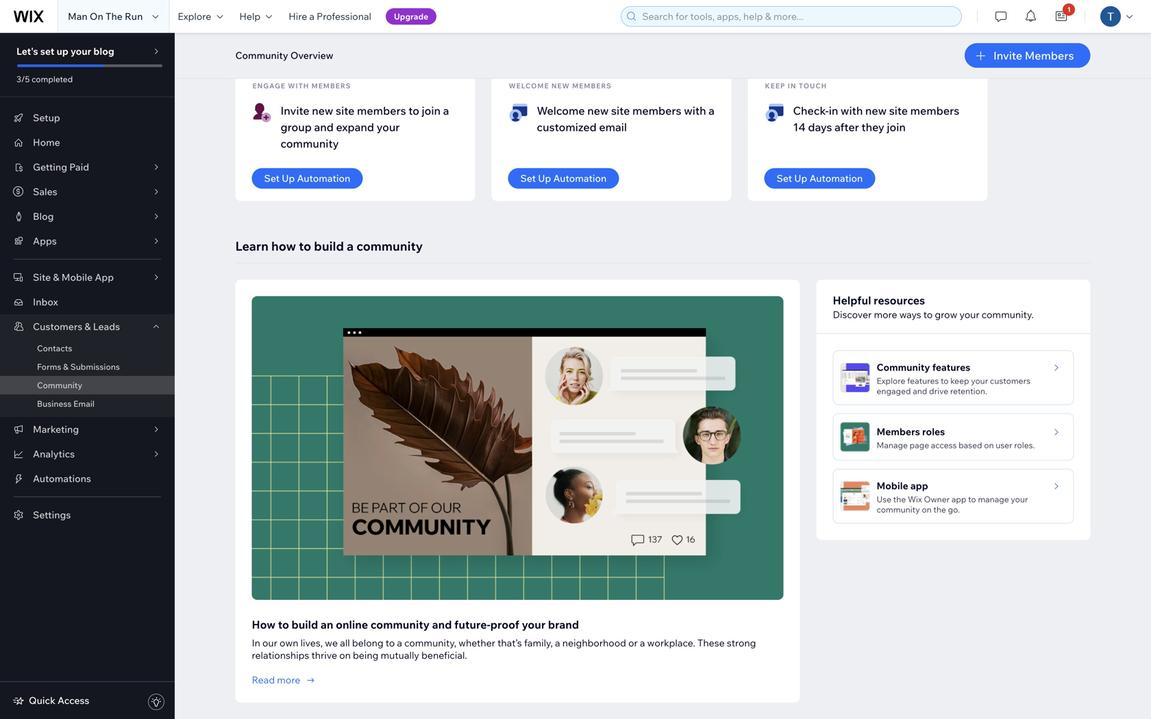 Task type: locate. For each thing, give the bounding box(es) containing it.
whether
[[459, 637, 495, 649]]

automations
[[33, 473, 91, 485]]

with inside welcome new site members with a customized email
[[684, 104, 706, 118]]

marketing button
[[0, 417, 175, 442]]

1 set up automation from the left
[[264, 172, 350, 184]]

increase
[[310, 21, 353, 35]]

messages
[[590, 21, 642, 35]]

0 vertical spatial welcome
[[509, 82, 549, 90]]

new down members
[[312, 104, 333, 118]]

1 set up automation button from the left
[[252, 168, 363, 189]]

retention.
[[951, 386, 988, 396]]

0 horizontal spatial explore
[[178, 10, 211, 22]]

let's
[[16, 45, 38, 57]]

explore features to keep your customers engaged and drive retention.
[[877, 376, 1031, 396]]

lives,
[[301, 637, 323, 649]]

contacts
[[37, 343, 72, 354]]

site & mobile app
[[33, 271, 114, 283]]

your right 'expand'
[[377, 120, 400, 134]]

and right time
[[288, 21, 308, 35]]

with inside check-in with new site members 14 days after they join
[[841, 104, 863, 118]]

community down time
[[235, 49, 288, 61]]

1 horizontal spatial mobile
[[877, 480, 909, 492]]

your right up
[[71, 45, 91, 57]]

welcome inside welcome new site members with a customized email
[[537, 104, 585, 118]]

0 horizontal spatial on
[[339, 650, 351, 662]]

& right site
[[53, 271, 59, 283]]

let's set up your blog
[[16, 45, 114, 57]]

read
[[252, 674, 275, 686]]

site up 'expand'
[[336, 104, 355, 118]]

explore left save
[[178, 10, 211, 22]]

invite for invite new site members to join a group and expand your community
[[281, 104, 310, 118]]

man on the run
[[68, 10, 143, 22]]

up down the customized
[[538, 172, 551, 184]]

&
[[53, 271, 59, 283], [85, 321, 91, 333], [63, 362, 69, 372]]

community overview button
[[229, 45, 340, 66]]

contacts link
[[0, 339, 175, 358]]

app right "owner"
[[952, 495, 967, 505]]

engage
[[253, 82, 286, 90]]

2 vertical spatial on
[[339, 650, 351, 662]]

more down resources on the right
[[874, 309, 898, 321]]

welcome for welcome new site members with a customized email
[[537, 104, 585, 118]]

features down 'community features'
[[908, 376, 939, 386]]

2 set up automation button from the left
[[508, 168, 619, 189]]

build right how
[[314, 239, 344, 254]]

future-
[[454, 618, 491, 632]]

mobile up use
[[877, 480, 909, 492]]

1 vertical spatial &
[[85, 321, 91, 333]]

0 vertical spatial more
[[874, 309, 898, 321]]

your right grow
[[960, 309, 980, 321]]

2 set from the left
[[521, 172, 536, 184]]

1 vertical spatial more
[[277, 674, 300, 686]]

2 horizontal spatial set
[[777, 172, 792, 184]]

the
[[894, 495, 906, 505], [934, 505, 946, 515]]

community inside use the wix owner app to manage your community on the go.
[[877, 505, 920, 515]]

new inside welcome new site members with a customized email
[[588, 104, 609, 118]]

site & mobile app button
[[0, 265, 175, 290]]

on left go.
[[922, 505, 932, 515]]

0 vertical spatial build
[[314, 239, 344, 254]]

1 vertical spatial invite
[[281, 104, 310, 118]]

set up automation button for check-in with new site members 14 days after they join
[[765, 168, 875, 189]]

more inside helpful resources discover more ways to grow your community.
[[874, 309, 898, 321]]

group
[[281, 120, 312, 134]]

features inside explore features to keep your customers engaged and drive retention.
[[908, 376, 939, 386]]

customers & leads button
[[0, 315, 175, 339]]

3/5 completed
[[16, 74, 73, 84]]

14
[[793, 120, 806, 134]]

1 horizontal spatial set up automation
[[521, 172, 607, 184]]

community up business
[[37, 380, 82, 391]]

automated
[[494, 21, 550, 35]]

0 horizontal spatial invite
[[281, 104, 310, 118]]

2 horizontal spatial up
[[795, 172, 808, 184]]

2 vertical spatial &
[[63, 362, 69, 372]]

automations link
[[0, 467, 175, 491]]

members up manage
[[877, 426, 920, 438]]

set up automation for invite new site members to join a group and expand your community
[[264, 172, 350, 184]]

2 horizontal spatial community
[[877, 362, 930, 374]]

hire a professional
[[289, 10, 371, 22]]

3 automation from the left
[[810, 172, 863, 184]]

set up automation down 'group'
[[264, 172, 350, 184]]

0 horizontal spatial automation
[[297, 172, 350, 184]]

0 vertical spatial features
[[933, 362, 971, 374]]

set up automation button down 'group'
[[252, 168, 363, 189]]

0 horizontal spatial set
[[264, 172, 280, 184]]

community inside button
[[235, 49, 288, 61]]

0 horizontal spatial with
[[470, 21, 491, 35]]

& for customers
[[85, 321, 91, 333]]

and left more. on the right of page
[[644, 21, 664, 35]]

1 horizontal spatial site
[[611, 104, 630, 118]]

on down all
[[339, 650, 351, 662]]

user
[[996, 440, 1013, 451]]

1 vertical spatial build
[[292, 618, 318, 632]]

1 vertical spatial explore
[[877, 376, 906, 386]]

engage with members
[[253, 82, 351, 90]]

discover
[[833, 309, 872, 321]]

invite inside 'button'
[[994, 49, 1023, 62]]

1 horizontal spatial &
[[63, 362, 69, 372]]

explore for explore features to keep your customers engaged and drive retention.
[[877, 376, 906, 386]]

1 vertical spatial features
[[908, 376, 939, 386]]

0 vertical spatial members
[[1025, 49, 1074, 62]]

site
[[33, 271, 51, 283]]

0 vertical spatial explore
[[178, 10, 211, 22]]

community for community overview
[[235, 49, 288, 61]]

1 horizontal spatial with
[[684, 104, 706, 118]]

1 horizontal spatial explore
[[877, 376, 906, 386]]

being
[[353, 650, 379, 662]]

new inside "invite new site members to join a group and expand your community"
[[312, 104, 333, 118]]

set up automation button for welcome new site members with a customized email
[[508, 168, 619, 189]]

0 vertical spatial join
[[422, 104, 441, 118]]

automation
[[297, 172, 350, 184], [553, 172, 607, 184], [810, 172, 863, 184]]

to inside explore features to keep your customers engaged and drive retention.
[[941, 376, 949, 386]]

2 site from the left
[[611, 104, 630, 118]]

up down 14
[[795, 172, 808, 184]]

1 horizontal spatial invite
[[994, 49, 1023, 62]]

your inside use the wix owner app to manage your community on the go.
[[1011, 495, 1028, 505]]

3/5
[[16, 74, 30, 84]]

new up the customized
[[552, 82, 570, 90]]

site inside "invite new site members to join a group and expand your community"
[[336, 104, 355, 118]]

up down 'group'
[[282, 172, 295, 184]]

2 vertical spatial community
[[37, 380, 82, 391]]

your inside the how to build an online community and future-proof your brand in our own lives, we all belong to a community, whether that's family, a neighborhood or a workplace. these strong relationships thrive on being mutually beneficial.
[[522, 618, 546, 632]]

set up automation button for invite new site members to join a group and expand your community
[[252, 168, 363, 189]]

blog
[[93, 45, 114, 57]]

to inside helpful resources discover more ways to grow your community.
[[924, 309, 933, 321]]

business email link
[[0, 395, 175, 413]]

set up automation down days
[[777, 172, 863, 184]]

automation down the customized
[[553, 172, 607, 184]]

site inside check-in with new site members 14 days after they join
[[889, 104, 908, 118]]

& inside dropdown button
[[85, 321, 91, 333]]

3 up from the left
[[795, 172, 808, 184]]

how
[[252, 618, 276, 632]]

invite for invite members
[[994, 49, 1023, 62]]

and inside explore features to keep your customers engaged and drive retention.
[[913, 386, 928, 396]]

0 vertical spatial community
[[235, 49, 288, 61]]

1 vertical spatial join
[[887, 120, 906, 134]]

site up email
[[611, 104, 630, 118]]

set for welcome new site members with a customized email
[[521, 172, 536, 184]]

automation for email
[[553, 172, 607, 184]]

1 vertical spatial members
[[877, 426, 920, 438]]

3 site from the left
[[889, 104, 908, 118]]

automation down after
[[810, 172, 863, 184]]

1 horizontal spatial automation
[[553, 172, 607, 184]]

your inside "invite new site members to join a group and expand your community"
[[377, 120, 400, 134]]

community features
[[877, 362, 971, 374]]

your inside helpful resources discover more ways to grow your community.
[[960, 309, 980, 321]]

quick access button
[[12, 695, 89, 707]]

0 horizontal spatial join
[[422, 104, 441, 118]]

set for invite new site members to join a group and expand your community
[[264, 172, 280, 184]]

1 horizontal spatial set
[[521, 172, 536, 184]]

mobile up inbox link
[[62, 271, 93, 283]]

these
[[698, 637, 725, 649]]

set up automation down the customized
[[521, 172, 607, 184]]

join inside "invite new site members to join a group and expand your community"
[[422, 104, 441, 118]]

3 set from the left
[[777, 172, 792, 184]]

community up 'engaged'
[[877, 362, 930, 374]]

members inside check-in with new site members 14 days after they join
[[911, 104, 960, 118]]

your up family,
[[522, 618, 546, 632]]

site right in
[[889, 104, 908, 118]]

to inside use the wix owner app to manage your community on the go.
[[969, 495, 976, 505]]

0 horizontal spatial set up automation
[[264, 172, 350, 184]]

and left drive
[[913, 386, 928, 396]]

explore inside explore features to keep your customers engaged and drive retention.
[[877, 376, 906, 386]]

2 up from the left
[[538, 172, 551, 184]]

1 horizontal spatial up
[[538, 172, 551, 184]]

apps button
[[0, 229, 175, 254]]

0 vertical spatial mobile
[[62, 271, 93, 283]]

1 up from the left
[[282, 172, 295, 184]]

new up they
[[866, 104, 887, 118]]

0 vertical spatial on
[[984, 440, 994, 451]]

your right keep
[[971, 376, 988, 386]]

list containing invite new site members to join a group and expand your community
[[235, 65, 1091, 201]]

new up email
[[588, 104, 609, 118]]

1 vertical spatial on
[[922, 505, 932, 515]]

setup link
[[0, 106, 175, 130]]

1 horizontal spatial members
[[1025, 49, 1074, 62]]

more right read
[[277, 674, 300, 686]]

invite inside "invite new site members to join a group and expand your community"
[[281, 104, 310, 118]]

getting paid button
[[0, 155, 175, 180]]

roles.
[[1015, 440, 1035, 451]]

members
[[312, 82, 351, 90]]

app
[[911, 480, 928, 492], [952, 495, 967, 505]]

0 horizontal spatial community
[[37, 380, 82, 391]]

2 horizontal spatial on
[[984, 440, 994, 451]]

set up automation for welcome new site members with a customized email
[[521, 172, 607, 184]]

set up automation button down the customized
[[508, 168, 619, 189]]

2 set up automation from the left
[[521, 172, 607, 184]]

members
[[1025, 49, 1074, 62], [877, 426, 920, 438]]

0 horizontal spatial up
[[282, 172, 295, 184]]

workplace.
[[647, 637, 696, 649]]

& left the "leads"
[[85, 321, 91, 333]]

owner
[[924, 495, 950, 505]]

0 vertical spatial invite
[[994, 49, 1023, 62]]

join
[[422, 104, 441, 118], [887, 120, 906, 134]]

3 set up automation button from the left
[[765, 168, 875, 189]]

members
[[572, 82, 612, 90], [357, 104, 406, 118], [633, 104, 682, 118], [911, 104, 960, 118]]

features for community
[[933, 362, 971, 374]]

and right 'group'
[[314, 120, 334, 134]]

0 vertical spatial &
[[53, 271, 59, 283]]

join inside check-in with new site members 14 days after they join
[[887, 120, 906, 134]]

1 site from the left
[[336, 104, 355, 118]]

in
[[829, 104, 838, 118]]

0 horizontal spatial app
[[911, 480, 928, 492]]

& right forms
[[63, 362, 69, 372]]

time
[[263, 21, 286, 35]]

to inside "invite new site members to join a group and expand your community"
[[409, 104, 419, 118]]

app up wix
[[911, 480, 928, 492]]

1 vertical spatial welcome
[[537, 104, 585, 118]]

blog button
[[0, 204, 175, 229]]

0 horizontal spatial mobile
[[62, 271, 93, 283]]

the down mobile app
[[894, 495, 906, 505]]

your inside sidebar element
[[71, 45, 91, 57]]

build up lives,
[[292, 618, 318, 632]]

1 vertical spatial community
[[877, 362, 930, 374]]

the left go.
[[934, 505, 946, 515]]

list
[[235, 65, 1091, 201]]

site inside welcome new site members with a customized email
[[611, 104, 630, 118]]

0 horizontal spatial set up automation button
[[252, 168, 363, 189]]

1 horizontal spatial more
[[874, 309, 898, 321]]

& inside 'dropdown button'
[[53, 271, 59, 283]]

0 horizontal spatial &
[[53, 271, 59, 283]]

settings link
[[0, 503, 175, 528]]

quick
[[29, 695, 55, 707]]

blog
[[33, 210, 54, 222]]

1 horizontal spatial app
[[952, 495, 967, 505]]

1 horizontal spatial join
[[887, 120, 906, 134]]

0 horizontal spatial the
[[894, 495, 906, 505]]

your inside explore features to keep your customers engaged and drive retention.
[[971, 376, 988, 386]]

0 vertical spatial app
[[911, 480, 928, 492]]

2 automation from the left
[[553, 172, 607, 184]]

automation down 'group'
[[297, 172, 350, 184]]

members down 1 button
[[1025, 49, 1074, 62]]

go.
[[948, 505, 960, 515]]

2 horizontal spatial set up automation button
[[765, 168, 875, 189]]

getting
[[33, 161, 67, 173]]

up for check-in with new site members 14 days after they join
[[795, 172, 808, 184]]

1 set from the left
[[264, 172, 280, 184]]

on left user
[[984, 440, 994, 451]]

and up community, at the bottom of the page
[[432, 618, 452, 632]]

members inside "invite new site members to join a group and expand your community"
[[357, 104, 406, 118]]

invite
[[994, 49, 1023, 62], [281, 104, 310, 118]]

2 horizontal spatial automation
[[810, 172, 863, 184]]

features
[[933, 362, 971, 374], [908, 376, 939, 386]]

1 horizontal spatial community
[[235, 49, 288, 61]]

1
[[1068, 5, 1071, 14]]

1 horizontal spatial set up automation button
[[508, 168, 619, 189]]

mobile app
[[877, 480, 928, 492]]

1 horizontal spatial on
[[922, 505, 932, 515]]

strong
[[727, 637, 756, 649]]

read more link
[[252, 674, 317, 687]]

3 set up automation from the left
[[777, 172, 863, 184]]

2 horizontal spatial with
[[841, 104, 863, 118]]

grow
[[935, 309, 958, 321]]

ways
[[900, 309, 922, 321]]

explore down 'community features'
[[877, 376, 906, 386]]

1 automation from the left
[[297, 172, 350, 184]]

how to build an online community and future-proof your brand image
[[252, 296, 784, 600]]

community,
[[404, 637, 457, 649]]

your right the manage
[[1011, 495, 1028, 505]]

2 horizontal spatial site
[[889, 104, 908, 118]]

invite new site members to join a group and expand your community
[[281, 104, 449, 150]]

2 horizontal spatial set up automation
[[777, 172, 863, 184]]

to
[[409, 104, 419, 118], [299, 239, 311, 254], [924, 309, 933, 321], [941, 376, 949, 386], [969, 495, 976, 505], [278, 618, 289, 632], [386, 637, 395, 649]]

features up keep
[[933, 362, 971, 374]]

site
[[336, 104, 355, 118], [611, 104, 630, 118], [889, 104, 908, 118]]

set up automation button down days
[[765, 168, 875, 189]]

1 vertical spatial app
[[952, 495, 967, 505]]

0 horizontal spatial site
[[336, 104, 355, 118]]

app inside use the wix owner app to manage your community on the go.
[[952, 495, 967, 505]]

2 horizontal spatial &
[[85, 321, 91, 333]]

thrive
[[311, 650, 337, 662]]

app
[[95, 271, 114, 283]]

in
[[788, 82, 797, 90]]

0 horizontal spatial members
[[877, 426, 920, 438]]

site for email
[[611, 104, 630, 118]]



Task type: describe. For each thing, give the bounding box(es) containing it.
customers
[[33, 321, 82, 333]]

days
[[808, 120, 832, 134]]

upgrade
[[394, 11, 429, 22]]

expand
[[336, 120, 374, 134]]

sales button
[[0, 180, 175, 204]]

customized
[[537, 120, 597, 134]]

how
[[271, 239, 296, 254]]

mobile inside 'dropdown button'
[[62, 271, 93, 283]]

hire
[[289, 10, 307, 22]]

run
[[125, 10, 143, 22]]

wix
[[908, 495, 922, 505]]

new inside check-in with new site members 14 days after they join
[[866, 104, 887, 118]]

and inside "invite new site members to join a group and expand your community"
[[314, 120, 334, 134]]

brand
[[548, 618, 579, 632]]

learn how to build a community
[[235, 239, 423, 254]]

a inside "invite new site members to join a group and expand your community"
[[443, 104, 449, 118]]

members inside welcome new site members with a customized email
[[633, 104, 682, 118]]

up for invite new site members to join a group and expand your community
[[282, 172, 295, 184]]

community overview
[[235, 49, 334, 61]]

an
[[321, 618, 333, 632]]

the
[[106, 10, 123, 22]]

keep
[[765, 82, 786, 90]]

mutually
[[381, 650, 419, 662]]

manage
[[978, 495, 1009, 505]]

proof
[[491, 618, 520, 632]]

use
[[877, 495, 892, 505]]

completed
[[32, 74, 73, 84]]

paid
[[69, 161, 89, 173]]

keep
[[951, 376, 970, 386]]

build inside the how to build an online community and future-proof your brand in our own lives, we all belong to a community, whether that's family, a neighborhood or a workplace. these strong relationships thrive on being mutually beneficial.
[[292, 618, 318, 632]]

drive
[[929, 386, 949, 396]]

resources
[[874, 294, 925, 307]]

helpful
[[833, 294, 871, 307]]

site for group
[[336, 104, 355, 118]]

& for site
[[53, 271, 59, 283]]

upgrade button
[[386, 8, 437, 25]]

online
[[336, 618, 368, 632]]

engaged
[[877, 386, 911, 396]]

community.
[[982, 309, 1034, 321]]

and inside the how to build an online community and future-proof your brand in our own lives, we all belong to a community, whether that's family, a neighborhood or a workplace. these strong relationships thrive on being mutually beneficial.
[[432, 618, 452, 632]]

learn
[[235, 239, 269, 254]]

professional
[[317, 10, 371, 22]]

on
[[90, 10, 103, 22]]

leads
[[93, 321, 120, 333]]

new for invite new site members to join a group and expand your community
[[312, 104, 333, 118]]

a inside welcome new site members with a customized email
[[709, 104, 715, 118]]

up
[[57, 45, 68, 57]]

based
[[959, 440, 983, 451]]

home link
[[0, 130, 175, 155]]

members roles
[[877, 426, 945, 438]]

automation for days
[[810, 172, 863, 184]]

inbox
[[33, 296, 58, 308]]

explore for explore
[[178, 10, 211, 22]]

forms & submissions link
[[0, 358, 175, 376]]

new for welcome new site members with a customized email
[[588, 104, 609, 118]]

features for explore
[[908, 376, 939, 386]]

email
[[599, 120, 627, 134]]

beneficial.
[[422, 650, 467, 662]]

page
[[910, 440, 929, 451]]

inbox link
[[0, 290, 175, 315]]

engagement
[[402, 21, 467, 35]]

submissions
[[70, 362, 120, 372]]

sales
[[33, 186, 57, 198]]

set
[[40, 45, 54, 57]]

settings
[[33, 509, 71, 521]]

analytics
[[33, 448, 75, 460]]

1 button
[[1047, 0, 1077, 33]]

1 horizontal spatial the
[[934, 505, 946, 515]]

welcome for welcome new members
[[509, 82, 549, 90]]

community for community features
[[877, 362, 930, 374]]

forms & submissions
[[37, 362, 120, 372]]

set for check-in with new site members 14 days after they join
[[777, 172, 792, 184]]

automation for group
[[297, 172, 350, 184]]

1 vertical spatial mobile
[[877, 480, 909, 492]]

read more
[[252, 674, 300, 686]]

we
[[325, 637, 338, 649]]

customers
[[990, 376, 1031, 386]]

our
[[262, 637, 278, 649]]

set up automation for check-in with new site members 14 days after they join
[[777, 172, 863, 184]]

on inside use the wix owner app to manage your community on the go.
[[922, 505, 932, 515]]

up for welcome new site members with a customized email
[[538, 172, 551, 184]]

community link
[[0, 376, 175, 395]]

customers & leads
[[33, 321, 120, 333]]

& for forms
[[63, 362, 69, 372]]

save time and increase member engagement with automated emails, messages and more.
[[235, 21, 695, 35]]

all
[[340, 637, 350, 649]]

or
[[629, 637, 638, 649]]

Search for tools, apps, help & more... field
[[638, 7, 958, 26]]

more.
[[666, 21, 695, 35]]

setup
[[33, 112, 60, 124]]

community inside sidebar element
[[37, 380, 82, 391]]

on inside the how to build an online community and future-proof your brand in our own lives, we all belong to a community, whether that's family, a neighborhood or a workplace. these strong relationships thrive on being mutually beneficial.
[[339, 650, 351, 662]]

sidebar element
[[0, 33, 175, 720]]

that's
[[498, 637, 522, 649]]

analytics button
[[0, 442, 175, 467]]

hire a professional link
[[280, 0, 380, 33]]

with
[[288, 82, 309, 90]]

community inside the how to build an online community and future-proof your brand in our own lives, we all belong to a community, whether that's family, a neighborhood or a workplace. these strong relationships thrive on being mutually beneficial.
[[371, 618, 430, 632]]

neighborhood
[[563, 637, 626, 649]]

welcome new site members with a customized email
[[537, 104, 715, 134]]

access
[[58, 695, 89, 707]]

emails,
[[552, 21, 588, 35]]

business email
[[37, 399, 95, 409]]

manage page access based on user roles.
[[877, 440, 1035, 451]]

new for welcome new members
[[552, 82, 570, 90]]

home
[[33, 136, 60, 148]]

apps
[[33, 235, 57, 247]]

members inside 'button'
[[1025, 49, 1074, 62]]

0 horizontal spatial more
[[277, 674, 300, 686]]

they
[[862, 120, 885, 134]]

community inside "invite new site members to join a group and expand your community"
[[281, 137, 339, 150]]



Task type: vqa. For each thing, say whether or not it's contained in the screenshot.
lives,
yes



